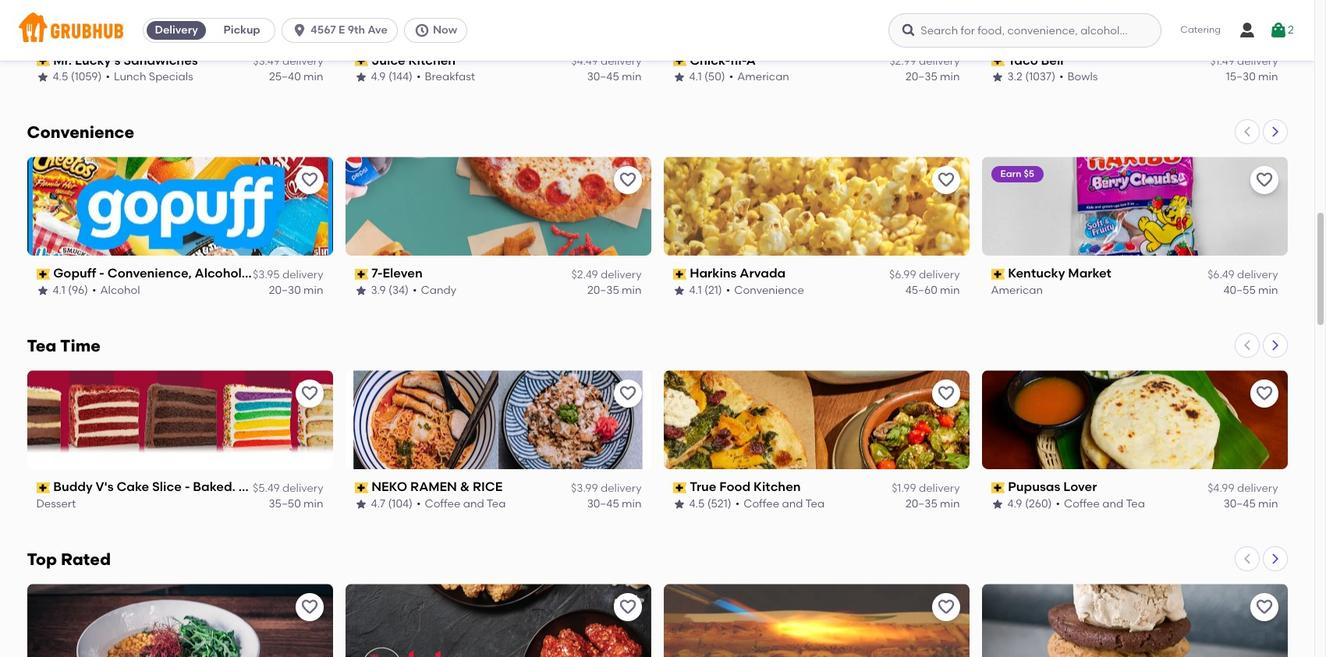 Task type: describe. For each thing, give the bounding box(es) containing it.
e
[[339, 23, 345, 37]]

1 vertical spatial &
[[460, 480, 470, 495]]

1 vertical spatial -
[[185, 480, 190, 495]]

min for juice kitchen
[[622, 70, 642, 84]]

save this restaurant image for pupusas lover
[[1255, 385, 1274, 404]]

45–60 min
[[906, 284, 960, 297]]

25–40 min
[[269, 70, 323, 84]]

delivery for true food kitchen
[[919, 482, 960, 495]]

svg image inside now button
[[414, 23, 430, 38]]

ramen
[[410, 480, 457, 495]]

min for chick-fil-a
[[940, 70, 960, 84]]

4.9 for juice kitchen
[[371, 70, 386, 84]]

save this restaurant image for 7-eleven
[[618, 171, 637, 190]]

save this restaurant image for save this restaurant button associated with gopuff - convenience, alcohol, & more logo on the left top of the page
[[300, 171, 319, 190]]

sandwiches
[[123, 53, 198, 68]]

4567 e 9th ave
[[311, 23, 388, 37]]

15–30 min
[[1226, 70, 1279, 84]]

proceed to checkout
[[1137, 394, 1250, 407]]

1 horizontal spatial american
[[991, 284, 1043, 297]]

subscription pass image for neko ramen & rice
[[355, 483, 368, 494]]

1 caret left icon image from the top
[[1241, 126, 1254, 138]]

4567
[[311, 23, 336, 37]]

(1037)
[[1026, 70, 1056, 84]]

subscription pass image for true food kitchen
[[673, 483, 687, 494]]

• for -
[[92, 284, 96, 297]]

• coffee and tea for kitchen
[[736, 498, 825, 511]]

3 and from the left
[[1103, 498, 1124, 511]]

20–35 for chick-fil-a
[[906, 70, 938, 84]]

save this restaurant button for bb.q chicken logo
[[614, 594, 642, 622]]

kentucky
[[1008, 266, 1066, 281]]

main navigation navigation
[[0, 0, 1315, 61]]

subscription pass image for taco bell
[[991, 55, 1005, 66]]

4.9 (144)
[[371, 70, 413, 84]]

kentucky market logo image
[[982, 157, 1288, 256]]

alcohol
[[100, 284, 140, 297]]

20–35 min for chick-fil-a
[[906, 70, 960, 84]]

checkout
[[1198, 394, 1250, 407]]

pupusas lover logo image
[[982, 371, 1288, 470]]

lunch
[[114, 70, 146, 84]]

$4.99
[[1208, 482, 1235, 495]]

star icon image for 7-eleven
[[355, 285, 367, 297]]

pupusas lover
[[1008, 480, 1097, 495]]

arvada
[[740, 266, 786, 281]]

$4.99 delivery
[[1208, 482, 1279, 495]]

25–40
[[269, 70, 301, 84]]

3.9 (34)
[[371, 284, 409, 297]]

20–35 for 7-eleven
[[588, 284, 619, 297]]

star icon image for harkins arvada
[[673, 285, 686, 297]]

save this restaurant button for harkins arvada logo
[[932, 167, 960, 195]]

$6.99
[[890, 268, 917, 281]]

20–35 min for 7-eleven
[[588, 284, 642, 297]]

1 caret right icon image from the top
[[1269, 126, 1282, 138]]

mr.
[[53, 53, 72, 68]]

subscription pass image for 7-eleven
[[355, 269, 368, 280]]

min for true food kitchen
[[940, 498, 960, 511]]

0 horizontal spatial kitchen
[[409, 53, 456, 68]]

subscription pass image for chick-fil-a
[[673, 55, 687, 66]]

• american
[[729, 70, 790, 84]]

caret right icon image for time
[[1269, 340, 1282, 352]]

min for pupusas lover
[[1259, 498, 1279, 511]]

save this restaurant button for true food kitchen logo
[[932, 380, 960, 408]]

Search for food, convenience, alcohol... search field
[[889, 13, 1162, 48]]

star icon image for neko ramen & rice
[[355, 499, 367, 511]]

20–35 min for true food kitchen
[[906, 498, 960, 511]]

save this restaurant button for sweet cow (platt park) logo
[[1250, 594, 1279, 622]]

$5
[[1024, 169, 1035, 180]]

buddy v's cake slice - baked. sliced. delivered.
[[53, 480, 345, 495]]

• for eleven
[[413, 284, 417, 297]]

rated
[[61, 550, 111, 570]]

4.5 for true food kitchen
[[689, 498, 705, 511]]

convenience,
[[107, 266, 192, 281]]

specials
[[149, 70, 193, 84]]

3.2 (1037)
[[1008, 70, 1056, 84]]

save this restaurant button for neko ramen & rice logo
[[614, 380, 642, 408]]

coffee for &
[[425, 498, 461, 511]]

and for kitchen
[[782, 498, 803, 511]]

• for arvada
[[726, 284, 731, 297]]

and for &
[[463, 498, 484, 511]]

$5.49
[[253, 482, 280, 495]]

pickup button
[[209, 18, 275, 43]]

save this restaurant button for "taki sushi 2 logo"
[[932, 594, 960, 622]]

• for food
[[736, 498, 740, 511]]

0 horizontal spatial -
[[99, 266, 104, 281]]

earn
[[1001, 169, 1022, 180]]

slice
[[152, 480, 182, 495]]

4.1 (96)
[[53, 284, 88, 297]]

35–50
[[269, 498, 301, 511]]

delivery for pupusas lover
[[1238, 482, 1279, 495]]

$2.99 delivery
[[890, 55, 960, 68]]

pickup
[[224, 23, 260, 37]]

juice kitchen
[[372, 53, 456, 68]]

alcohol,
[[195, 266, 245, 281]]

tea for pupusas lover
[[1126, 498, 1145, 511]]

pupusas
[[1008, 480, 1061, 495]]

save this restaurant image for buddy v's cake slice - baked. sliced. delivered.
[[300, 385, 319, 404]]

fil-
[[731, 53, 747, 68]]

star icon image for chick-fil-a
[[673, 71, 686, 84]]

4.1 for harkins arvada
[[689, 284, 702, 297]]

caret right icon image for rated
[[1269, 553, 1282, 566]]

top
[[27, 550, 57, 570]]

min for taco bell
[[1259, 70, 1279, 84]]

neko ramen & rice logo image
[[345, 371, 651, 470]]

min for harkins arvada
[[940, 284, 960, 297]]

asuka ramen & poke logo image
[[27, 585, 333, 658]]

(260)
[[1025, 498, 1052, 511]]

• for kitchen
[[417, 70, 421, 84]]

2
[[1288, 23, 1294, 37]]

2 button
[[1270, 16, 1294, 44]]

caret left icon image for time
[[1241, 340, 1254, 352]]

star icon image for gopuff - convenience, alcohol, & more
[[36, 285, 49, 297]]

4.1 for chick-fil-a
[[689, 70, 702, 84]]

(21)
[[705, 284, 722, 297]]

subscription pass image for kentucky market
[[991, 269, 1005, 280]]

$3.95 delivery
[[253, 268, 323, 281]]

$6.99 delivery
[[890, 268, 960, 281]]

min for kentucky market
[[1259, 284, 1279, 297]]

tea for neko ramen & rice
[[487, 498, 506, 511]]

save this restaurant button for gopuff - convenience, alcohol, & more logo on the left top of the page
[[295, 167, 323, 195]]

4.9 for pupusas lover
[[1008, 498, 1023, 511]]

$3.99
[[571, 482, 598, 495]]

delivery for juice kitchen
[[601, 55, 642, 68]]

7-eleven
[[372, 266, 423, 281]]

(1059)
[[71, 70, 102, 84]]

catering
[[1181, 24, 1221, 35]]

3 coffee from the left
[[1064, 498, 1100, 511]]

30–45 min down the '$4.99 delivery'
[[1224, 498, 1279, 511]]

3.2
[[1008, 70, 1023, 84]]

20–35 for true food kitchen
[[906, 498, 938, 511]]

• lunch specials
[[106, 70, 193, 84]]

30–45 for true
[[587, 498, 619, 511]]

15–30
[[1226, 70, 1256, 84]]

delivery
[[155, 23, 198, 37]]

4.5 (1059)
[[53, 70, 102, 84]]

bowls
[[1068, 70, 1098, 84]]

4.7 (104)
[[371, 498, 413, 511]]

now
[[433, 23, 457, 37]]

a
[[747, 53, 756, 68]]

0 vertical spatial american
[[738, 70, 790, 84]]

delivery for 7-eleven
[[601, 268, 642, 281]]

star icon image for true food kitchen
[[673, 499, 686, 511]]

delivery for taco bell
[[1238, 55, 1279, 68]]

30–45 down the '$4.99 delivery'
[[1224, 498, 1256, 511]]

sliced.
[[239, 480, 280, 495]]

(34)
[[389, 284, 409, 297]]

delivery for chick-fil-a
[[919, 55, 960, 68]]

$4.49 delivery
[[571, 55, 642, 68]]



Task type: vqa. For each thing, say whether or not it's contained in the screenshot.


Task type: locate. For each thing, give the bounding box(es) containing it.
$6.49 delivery
[[1208, 268, 1279, 281]]

$2.49
[[572, 268, 598, 281]]

4.1 left (21)
[[689, 284, 702, 297]]

2 horizontal spatial • coffee and tea
[[1056, 498, 1145, 511]]

convenience down arvada
[[735, 284, 804, 297]]

subscription pass image left kentucky
[[991, 269, 1005, 280]]

min down $1.99 delivery
[[940, 498, 960, 511]]

subscription pass image left the 7-
[[355, 269, 368, 280]]

1 horizontal spatial • coffee and tea
[[736, 498, 825, 511]]

to
[[1185, 394, 1196, 407]]

coffee down neko ramen & rice
[[425, 498, 461, 511]]

delivery for mr. lucky's sandwiches
[[282, 55, 323, 68]]

cake
[[117, 480, 149, 495]]

min down delivered.
[[304, 498, 323, 511]]

min right the 45–60
[[940, 284, 960, 297]]

delivered.
[[283, 480, 345, 495]]

subscription pass image for juice kitchen
[[355, 55, 368, 66]]

1 vertical spatial 20–35 min
[[588, 284, 642, 297]]

svg image
[[292, 23, 308, 38]]

min right 40–55
[[1259, 284, 1279, 297]]

subscription pass image left the 'neko'
[[355, 483, 368, 494]]

subscription pass image up the 'dessert'
[[36, 483, 50, 494]]

delivery for gopuff - convenience, alcohol, & more
[[282, 268, 323, 281]]

convenience down 4.5 (1059)
[[27, 123, 134, 142]]

min
[[304, 70, 323, 84], [622, 70, 642, 84], [940, 70, 960, 84], [1259, 70, 1279, 84], [304, 284, 323, 297], [622, 284, 642, 297], [940, 284, 960, 297], [1259, 284, 1279, 297], [304, 498, 323, 511], [622, 498, 642, 511], [940, 498, 960, 511], [1259, 498, 1279, 511]]

• for bell
[[1060, 70, 1064, 84]]

star icon image left the 3.2
[[991, 71, 1004, 84]]

2 caret left icon image from the top
[[1241, 340, 1254, 352]]

caret right icon image down "15–30 min" in the top of the page
[[1269, 126, 1282, 138]]

catering button
[[1170, 13, 1232, 48]]

(521)
[[708, 498, 732, 511]]

min down $3.99 delivery
[[622, 498, 642, 511]]

2 coffee from the left
[[744, 498, 780, 511]]

neko
[[372, 480, 407, 495]]

subscription pass image left taco
[[991, 55, 1005, 66]]

min right "25–40" on the top left of page
[[304, 70, 323, 84]]

0 horizontal spatial • coffee and tea
[[417, 498, 506, 511]]

20–35 down the $2.99 delivery
[[906, 70, 938, 84]]

kitchen
[[409, 53, 456, 68], [754, 480, 801, 495]]

star icon image
[[36, 71, 49, 84], [355, 71, 367, 84], [673, 71, 686, 84], [991, 71, 1004, 84], [36, 285, 49, 297], [355, 285, 367, 297], [673, 285, 686, 297], [355, 499, 367, 511], [673, 499, 686, 511], [991, 499, 1004, 511]]

(144)
[[389, 70, 413, 84]]

4.1 left (96)
[[53, 284, 65, 297]]

2 caret right icon image from the top
[[1269, 340, 1282, 352]]

gopuff
[[53, 266, 96, 281]]

kitchen up • breakfast
[[409, 53, 456, 68]]

save this restaurant button for the 7-eleven logo
[[614, 167, 642, 195]]

delivery up 20–30 min
[[282, 268, 323, 281]]

2 vertical spatial caret left icon image
[[1241, 553, 1254, 566]]

1 vertical spatial 4.5
[[689, 498, 705, 511]]

30–45 min for true
[[587, 498, 642, 511]]

30–45
[[587, 70, 619, 84], [587, 498, 619, 511], [1224, 498, 1256, 511]]

0 vertical spatial &
[[248, 266, 258, 281]]

save this restaurant button for buddy v's cake slice - baked. sliced. delivered. logo
[[295, 380, 323, 408]]

0 vertical spatial kitchen
[[409, 53, 456, 68]]

& left the rice in the left bottom of the page
[[460, 480, 470, 495]]

buddy
[[53, 480, 93, 495]]

1 vertical spatial 20–35
[[588, 284, 619, 297]]

delivery right $3.99
[[601, 482, 642, 495]]

20–35 min down the $2.99 delivery
[[906, 70, 960, 84]]

• coffee and tea down lover
[[1056, 498, 1145, 511]]

more
[[261, 266, 292, 281]]

star icon image for pupusas lover
[[991, 499, 1004, 511]]

30–45 down $3.99 delivery
[[587, 498, 619, 511]]

min right 15–30
[[1259, 70, 1279, 84]]

0 vertical spatial 20–35
[[906, 70, 938, 84]]

4567 e 9th ave button
[[282, 18, 404, 43]]

subscription pass image for mr. lucky's sandwiches
[[36, 55, 50, 66]]

20–35 down $2.49 delivery
[[588, 284, 619, 297]]

delivery right $2.49
[[601, 268, 642, 281]]

min right 20–30
[[304, 284, 323, 297]]

• down pupusas lover
[[1056, 498, 1060, 511]]

1 • coffee and tea from the left
[[417, 498, 506, 511]]

chick-fil-a
[[690, 53, 756, 68]]

0 horizontal spatial &
[[248, 266, 258, 281]]

star icon image left 4.9 (260)
[[991, 499, 1004, 511]]

coffee down true food kitchen
[[744, 498, 780, 511]]

lucky's
[[75, 53, 120, 68]]

convenience
[[27, 123, 134, 142], [735, 284, 804, 297]]

30–45 for chick-
[[587, 70, 619, 84]]

food
[[720, 480, 751, 495]]

1 coffee from the left
[[425, 498, 461, 511]]

• for lover
[[1056, 498, 1060, 511]]

coffee down lover
[[1064, 498, 1100, 511]]

2 • coffee and tea from the left
[[736, 498, 825, 511]]

caret left icon image
[[1241, 126, 1254, 138], [1241, 340, 1254, 352], [1241, 553, 1254, 566]]

star icon image left 4.1 (21)
[[673, 285, 686, 297]]

american down a
[[738, 70, 790, 84]]

• coffee and tea down true food kitchen
[[736, 498, 825, 511]]

subscription pass image left the pupusas
[[991, 483, 1005, 494]]

2 vertical spatial 20–35 min
[[906, 498, 960, 511]]

• right the (34)
[[413, 284, 417, 297]]

7-eleven logo image
[[345, 157, 651, 256]]

$2.99
[[890, 55, 917, 68]]

• coffee and tea down neko ramen & rice
[[417, 498, 506, 511]]

caret left icon image down the '$4.99 delivery'
[[1241, 553, 1254, 566]]

baked.
[[193, 480, 236, 495]]

delivery button
[[144, 18, 209, 43]]

delivery for neko ramen & rice
[[601, 482, 642, 495]]

sweet cow (platt park) logo image
[[982, 585, 1288, 658]]

30–45 down the '$4.49 delivery'
[[587, 70, 619, 84]]

(104)
[[388, 498, 413, 511]]

min for neko ramen & rice
[[622, 498, 642, 511]]

true
[[690, 480, 717, 495]]

• down juice kitchen
[[417, 70, 421, 84]]

tea time
[[27, 337, 101, 356]]

1 vertical spatial convenience
[[735, 284, 804, 297]]

2 horizontal spatial coffee
[[1064, 498, 1100, 511]]

delivery for kentucky market
[[1238, 268, 1279, 281]]

$3.49
[[253, 55, 280, 68]]

1 vertical spatial caret left icon image
[[1241, 340, 1254, 352]]

7-
[[372, 266, 383, 281]]

star icon image for mr. lucky's sandwiches
[[36, 71, 49, 84]]

0 horizontal spatial american
[[738, 70, 790, 84]]

save this restaurant image for save this restaurant button corresponding to asuka ramen & poke logo
[[300, 599, 319, 617]]

40–55 min
[[1224, 284, 1279, 297]]

coffee for kitchen
[[744, 498, 780, 511]]

star icon image for taco bell
[[991, 71, 1004, 84]]

subscription pass image left chick-
[[673, 55, 687, 66]]

svg image
[[1238, 21, 1257, 40], [1270, 21, 1288, 40], [414, 23, 430, 38], [902, 23, 917, 38]]

subscription pass image for harkins arvada
[[673, 269, 687, 280]]

save this restaurant image for save this restaurant button related to true food kitchen logo
[[937, 385, 955, 404]]

3.9
[[371, 284, 386, 297]]

taco
[[1008, 53, 1038, 68]]

0 horizontal spatial coffee
[[425, 498, 461, 511]]

1 vertical spatial american
[[991, 284, 1043, 297]]

taco bell
[[1008, 53, 1064, 68]]

delivery up "15–30 min" in the top of the page
[[1238, 55, 1279, 68]]

4.9 (260)
[[1008, 498, 1052, 511]]

• coffee and tea
[[417, 498, 506, 511], [736, 498, 825, 511], [1056, 498, 1145, 511]]

min down the $2.99 delivery
[[940, 70, 960, 84]]

1 vertical spatial caret right icon image
[[1269, 340, 1282, 352]]

4.5 down mr. on the top of page
[[53, 70, 68, 84]]

1 horizontal spatial 4.5
[[689, 498, 705, 511]]

gopuff - convenience, alcohol, & more logo image
[[27, 157, 333, 256]]

star icon image for juice kitchen
[[355, 71, 367, 84]]

caret left icon image down 40–55 min
[[1241, 340, 1254, 352]]

30–45 min for chick-
[[587, 70, 642, 84]]

• for ramen
[[417, 498, 421, 511]]

0 vertical spatial caret right icon image
[[1269, 126, 1282, 138]]

and down true food kitchen
[[782, 498, 803, 511]]

• bowls
[[1060, 70, 1098, 84]]

star icon image left 3.9
[[355, 285, 367, 297]]

caret left icon image down "15–30 min" in the top of the page
[[1241, 126, 1254, 138]]

subscription pass image for gopuff - convenience, alcohol, & more
[[36, 269, 50, 280]]

1 horizontal spatial 4.9
[[1008, 498, 1023, 511]]

kitchen right food
[[754, 480, 801, 495]]

4.1
[[689, 70, 702, 84], [53, 284, 65, 297], [689, 284, 702, 297]]

1 horizontal spatial coffee
[[744, 498, 780, 511]]

4.5 for mr. lucky's sandwiches
[[53, 70, 68, 84]]

star icon image left 4.1 (96)
[[36, 285, 49, 297]]

candy
[[421, 284, 456, 297]]

30–45 min down $3.99 delivery
[[587, 498, 642, 511]]

delivery right $4.49
[[601, 55, 642, 68]]

0 vertical spatial -
[[99, 266, 104, 281]]

star icon image left 4.5 (521)
[[673, 499, 686, 511]]

delivery right $1.99
[[919, 482, 960, 495]]

1 vertical spatial 4.9
[[1008, 498, 1023, 511]]

v's
[[96, 480, 114, 495]]

star icon image left 4.9 (144)
[[355, 71, 367, 84]]

taki sushi 2 logo image
[[664, 585, 970, 658]]

• for fil-
[[729, 70, 734, 84]]

subscription pass image left true
[[673, 483, 687, 494]]

save this restaurant button for pupusas lover logo
[[1250, 380, 1279, 408]]

and
[[463, 498, 484, 511], [782, 498, 803, 511], [1103, 498, 1124, 511]]

1 horizontal spatial convenience
[[735, 284, 804, 297]]

harkins arvada logo image
[[664, 157, 970, 256]]

$1.99
[[892, 482, 917, 495]]

american down kentucky
[[991, 284, 1043, 297]]

$6.49
[[1208, 268, 1235, 281]]

lover
[[1064, 480, 1097, 495]]

buddy v's cake slice - baked. sliced. delivered. logo image
[[27, 371, 333, 470]]

delivery for harkins arvada
[[919, 268, 960, 281]]

subscription pass image left juice
[[355, 55, 368, 66]]

now button
[[404, 18, 474, 43]]

0 vertical spatial 4.5
[[53, 70, 68, 84]]

9th
[[348, 23, 365, 37]]

• right (21)
[[726, 284, 731, 297]]

0 horizontal spatial 4.5
[[53, 70, 68, 84]]

-
[[99, 266, 104, 281], [185, 480, 190, 495]]

subscription pass image left harkins
[[673, 269, 687, 280]]

• for lucky's
[[106, 70, 110, 84]]

0 vertical spatial 20–35 min
[[906, 70, 960, 84]]

tea for true food kitchen
[[806, 498, 825, 511]]

save this restaurant image for save this restaurant button related to sweet cow (platt park) logo
[[1255, 599, 1274, 617]]

1 horizontal spatial and
[[782, 498, 803, 511]]

2 and from the left
[[782, 498, 803, 511]]

20–35 min
[[906, 70, 960, 84], [588, 284, 642, 297], [906, 498, 960, 511]]

• right (104) in the left of the page
[[417, 498, 421, 511]]

min down the '$4.49 delivery'
[[622, 70, 642, 84]]

$3.95
[[253, 268, 280, 281]]

4.9 down juice
[[371, 70, 386, 84]]

subscription pass image for buddy v's cake slice - baked. sliced. delivered.
[[36, 483, 50, 494]]

bell
[[1041, 53, 1064, 68]]

$1.49 delivery
[[1211, 55, 1279, 68]]

subscription pass image for pupusas lover
[[991, 483, 1005, 494]]

eleven
[[383, 266, 423, 281]]

star icon image left 4.7 at the left bottom of the page
[[355, 499, 367, 511]]

save this restaurant image for save this restaurant button for "taki sushi 2 logo"
[[937, 599, 955, 617]]

1 vertical spatial kitchen
[[754, 480, 801, 495]]

4.1 left the (50)
[[689, 70, 702, 84]]

harkins arvada
[[690, 266, 786, 281]]

chick-
[[690, 53, 731, 68]]

0 horizontal spatial and
[[463, 498, 484, 511]]

1 and from the left
[[463, 498, 484, 511]]

4.5 down true
[[689, 498, 705, 511]]

30–45 min down the '$4.49 delivery'
[[587, 70, 642, 84]]

& left more
[[248, 266, 258, 281]]

min down $2.49 delivery
[[622, 284, 642, 297]]

market
[[1069, 266, 1112, 281]]

2 vertical spatial caret right icon image
[[1269, 553, 1282, 566]]

min down the '$4.99 delivery'
[[1259, 498, 1279, 511]]

subscription pass image left the gopuff
[[36, 269, 50, 280]]

star icon image left 4.5 (1059)
[[36, 71, 49, 84]]

save this restaurant image for save this restaurant button associated with neko ramen & rice logo
[[618, 385, 637, 404]]

subscription pass image left mr. on the top of page
[[36, 55, 50, 66]]

save this restaurant image
[[618, 171, 637, 190], [1255, 171, 1274, 190], [300, 385, 319, 404], [1255, 385, 1274, 404], [618, 599, 637, 617]]

tea
[[27, 337, 57, 356], [487, 498, 506, 511], [806, 498, 825, 511], [1126, 498, 1145, 511]]

1 horizontal spatial kitchen
[[754, 480, 801, 495]]

• convenience
[[726, 284, 804, 297]]

save this restaurant image
[[300, 171, 319, 190], [937, 171, 955, 190], [618, 385, 637, 404], [937, 385, 955, 404], [300, 599, 319, 617], [937, 599, 955, 617], [1255, 599, 1274, 617]]

and down the rice in the left bottom of the page
[[463, 498, 484, 511]]

min for gopuff - convenience, alcohol, & more
[[304, 284, 323, 297]]

breakfast
[[425, 70, 475, 84]]

• coffee and tea for &
[[417, 498, 506, 511]]

save this restaurant image for save this restaurant button associated with harkins arvada logo
[[937, 171, 955, 190]]

0 vertical spatial convenience
[[27, 123, 134, 142]]

4.1 (50)
[[689, 70, 725, 84]]

- up • alcohol
[[99, 266, 104, 281]]

true food kitchen logo image
[[664, 371, 970, 470]]

delivery up 45–60 min
[[919, 268, 960, 281]]

0 vertical spatial 4.9
[[371, 70, 386, 84]]

$1.49
[[1211, 55, 1235, 68]]

4.7
[[371, 498, 386, 511]]

• right (96)
[[92, 284, 96, 297]]

4.9
[[371, 70, 386, 84], [1008, 498, 1023, 511]]

caret right icon image down the '$4.99 delivery'
[[1269, 553, 1282, 566]]

bb.q chicken logo image
[[345, 585, 651, 658]]

min for buddy v's cake slice - baked. sliced. delivered.
[[304, 498, 323, 511]]

30–45 min
[[587, 70, 642, 84], [587, 498, 642, 511], [1224, 498, 1279, 511]]

earn $5
[[1001, 169, 1035, 180]]

top rated
[[27, 550, 111, 570]]

20–35 down $1.99 delivery
[[906, 498, 938, 511]]

$4.49
[[571, 55, 598, 68]]

20–30
[[269, 284, 301, 297]]

delivery right $2.99
[[919, 55, 960, 68]]

4.1 for gopuff - convenience, alcohol, & more
[[53, 284, 65, 297]]

• down lucky's
[[106, 70, 110, 84]]

caret left icon image for rated
[[1241, 553, 1254, 566]]

1 horizontal spatial &
[[460, 480, 470, 495]]

4.5 (521)
[[689, 498, 732, 511]]

and right (260)
[[1103, 498, 1124, 511]]

min for 7-eleven
[[622, 284, 642, 297]]

min for mr. lucky's sandwiches
[[304, 70, 323, 84]]

0 horizontal spatial convenience
[[27, 123, 134, 142]]

0 horizontal spatial 4.9
[[371, 70, 386, 84]]

• down food
[[736, 498, 740, 511]]

subscription pass image
[[36, 55, 50, 66], [355, 55, 368, 66], [355, 269, 368, 280], [991, 269, 1005, 280], [36, 483, 50, 494]]

2 vertical spatial 20–35
[[906, 498, 938, 511]]

• alcohol
[[92, 284, 140, 297]]

3 caret left icon image from the top
[[1241, 553, 1254, 566]]

caret right icon image down 40–55 min
[[1269, 340, 1282, 352]]

caret right icon image
[[1269, 126, 1282, 138], [1269, 340, 1282, 352], [1269, 553, 1282, 566]]

delivery up 25–40 min
[[282, 55, 323, 68]]

- right slice
[[185, 480, 190, 495]]

dessert
[[36, 498, 76, 511]]

juice
[[372, 53, 406, 68]]

20–30 min
[[269, 284, 323, 297]]

1 horizontal spatial -
[[185, 480, 190, 495]]

2 horizontal spatial and
[[1103, 498, 1124, 511]]

time
[[60, 337, 101, 356]]

delivery up 40–55 min
[[1238, 268, 1279, 281]]

delivery for buddy v's cake slice - baked. sliced. delivered.
[[282, 482, 323, 495]]

• down bell
[[1060, 70, 1064, 84]]

delivery right $4.99
[[1238, 482, 1279, 495]]

20–35 min down $2.49 delivery
[[588, 284, 642, 297]]

20–35 min down $1.99 delivery
[[906, 498, 960, 511]]

4.1 (21)
[[689, 284, 722, 297]]

3 caret right icon image from the top
[[1269, 553, 1282, 566]]

save this restaurant button for asuka ramen & poke logo
[[295, 594, 323, 622]]

0 vertical spatial caret left icon image
[[1241, 126, 1254, 138]]

• right the (50)
[[729, 70, 734, 84]]

4.9 left (260)
[[1008, 498, 1023, 511]]

harkins
[[690, 266, 737, 281]]

subscription pass image
[[673, 55, 687, 66], [991, 55, 1005, 66], [36, 269, 50, 280], [673, 269, 687, 280], [355, 483, 368, 494], [673, 483, 687, 494], [991, 483, 1005, 494]]

svg image inside 2 button
[[1270, 21, 1288, 40]]

40–55
[[1224, 284, 1256, 297]]

delivery up 35–50 min
[[282, 482, 323, 495]]

3 • coffee and tea from the left
[[1056, 498, 1145, 511]]

star icon image left '4.1 (50)'
[[673, 71, 686, 84]]



